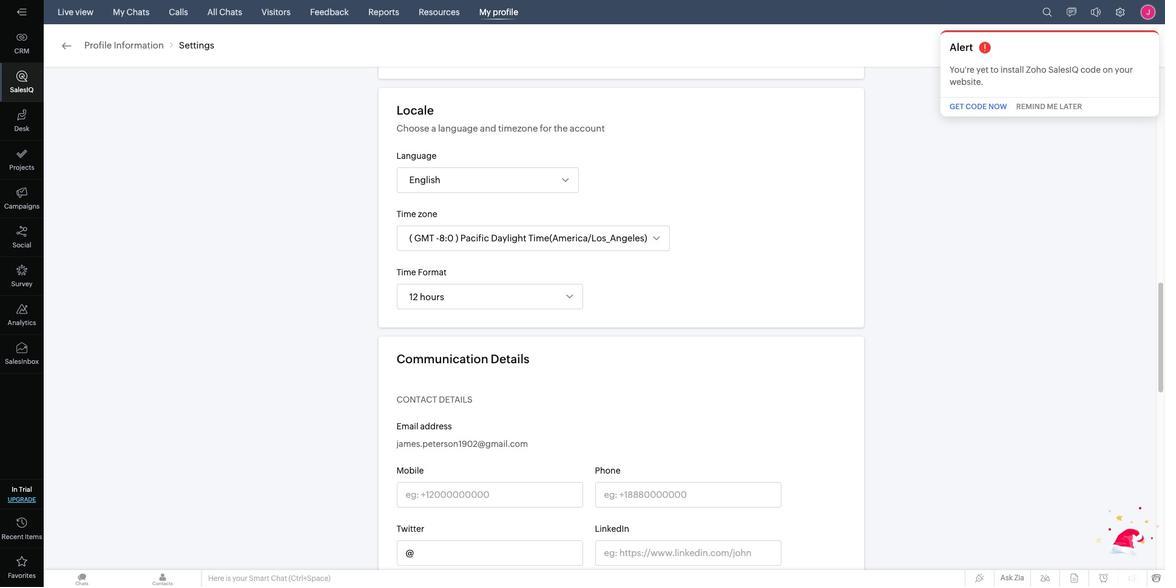 Task type: describe. For each thing, give the bounding box(es) containing it.
search image
[[1043, 7, 1052, 17]]

crm
[[14, 47, 29, 55]]

ask
[[1001, 574, 1013, 583]]

live
[[58, 7, 74, 17]]

crm link
[[0, 24, 44, 63]]

salesinbox
[[5, 358, 39, 365]]

live view
[[58, 7, 94, 17]]

chats image
[[44, 570, 120, 587]]

analytics link
[[0, 296, 44, 335]]

trial
[[19, 486, 32, 493]]

live view link
[[53, 0, 98, 24]]

(ctrl+space)
[[289, 575, 331, 583]]

my for my chats
[[113, 7, 125, 17]]

is
[[226, 575, 231, 583]]

survey
[[11, 280, 33, 288]]

chats for all chats
[[219, 7, 242, 17]]

profile
[[493, 7, 518, 17]]

resources
[[419, 7, 460, 17]]

items
[[25, 533, 42, 541]]

configure settings image
[[1115, 7, 1125, 17]]

my profile
[[479, 7, 518, 17]]

projects link
[[0, 141, 44, 180]]

salesinbox link
[[0, 335, 44, 374]]

recent items
[[2, 533, 42, 541]]

social
[[12, 242, 31, 249]]

my for my profile
[[479, 7, 491, 17]]

calls link
[[164, 0, 193, 24]]

visitors
[[262, 7, 291, 17]]

my chats
[[113, 7, 149, 17]]

reports link
[[363, 0, 404, 24]]

contacts image
[[124, 570, 201, 587]]

your
[[232, 575, 248, 583]]

here
[[208, 575, 224, 583]]

reports
[[368, 7, 399, 17]]

salesiq
[[10, 86, 34, 93]]

campaigns link
[[0, 180, 44, 218]]



Task type: locate. For each thing, give the bounding box(es) containing it.
view
[[75, 7, 94, 17]]

campaigns
[[4, 203, 40, 210]]

in
[[12, 486, 18, 493]]

chats right all
[[219, 7, 242, 17]]

recent
[[2, 533, 24, 541]]

projects
[[9, 164, 34, 171]]

1 horizontal spatial my
[[479, 7, 491, 17]]

social link
[[0, 218, 44, 257]]

0 horizontal spatial my
[[113, 7, 125, 17]]

upgrade
[[8, 496, 36, 503]]

my chats link
[[108, 0, 154, 24]]

feedback
[[310, 7, 349, 17]]

zia
[[1014, 574, 1024, 583]]

all
[[207, 7, 217, 17]]

my profile link
[[474, 0, 523, 24]]

chats
[[127, 7, 149, 17], [219, 7, 242, 17]]

desk link
[[0, 102, 44, 141]]

chat
[[271, 575, 287, 583]]

my right view on the left top of page
[[113, 7, 125, 17]]

ask zia
[[1001, 574, 1024, 583]]

chats for my chats
[[127, 7, 149, 17]]

chats left calls
[[127, 7, 149, 17]]

all chats link
[[203, 0, 247, 24]]

1 chats from the left
[[127, 7, 149, 17]]

message board image
[[1067, 7, 1077, 17]]

salesiq link
[[0, 63, 44, 102]]

2 my from the left
[[479, 7, 491, 17]]

calls
[[169, 7, 188, 17]]

smart
[[249, 575, 269, 583]]

desk
[[14, 125, 29, 132]]

survey link
[[0, 257, 44, 296]]

1 my from the left
[[113, 7, 125, 17]]

my left the profile
[[479, 7, 491, 17]]

feedback link
[[305, 0, 354, 24]]

resources link
[[414, 0, 465, 24]]

here is your smart chat (ctrl+space)
[[208, 575, 331, 583]]

in trial upgrade
[[8, 486, 36, 503]]

toggle chat sounds image
[[1091, 7, 1101, 17]]

2 chats from the left
[[219, 7, 242, 17]]

analytics
[[8, 319, 36, 326]]

all chats
[[207, 7, 242, 17]]

1 horizontal spatial chats
[[219, 7, 242, 17]]

visitors link
[[257, 0, 295, 24]]

my
[[113, 7, 125, 17], [479, 7, 491, 17]]

0 horizontal spatial chats
[[127, 7, 149, 17]]

favorites
[[8, 572, 36, 580]]



Task type: vqa. For each thing, say whether or not it's contained in the screenshot.
the right Chats
yes



